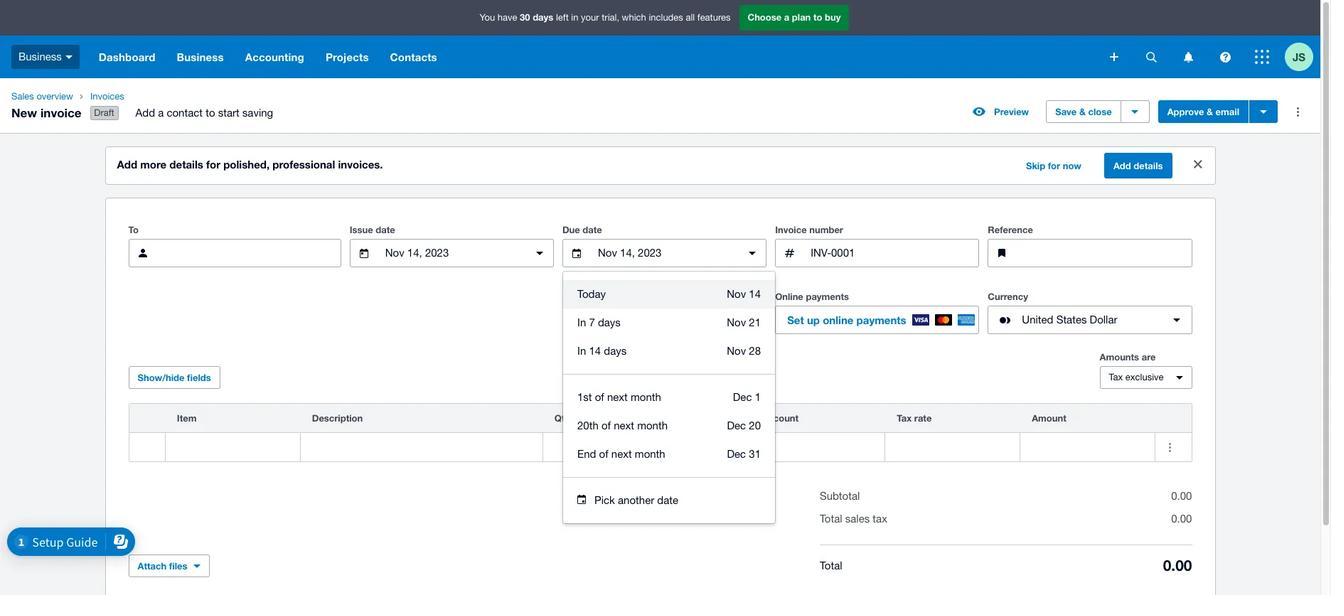 Task type: locate. For each thing, give the bounding box(es) containing it.
next up 20th of next month
[[608, 391, 628, 404]]

of right 20th
[[602, 420, 611, 432]]

0 horizontal spatial 14
[[589, 345, 601, 357]]

1 vertical spatial in
[[578, 345, 586, 357]]

date right issue
[[376, 224, 395, 236]]

1 horizontal spatial business
[[177, 51, 224, 63]]

1 vertical spatial a
[[158, 107, 164, 119]]

0 vertical spatial month
[[631, 391, 662, 404]]

1 & from the left
[[1080, 106, 1086, 117]]

2 vertical spatial nov
[[727, 345, 747, 357]]

add right now
[[1114, 160, 1132, 172]]

email
[[1216, 106, 1240, 117]]

list box
[[564, 272, 776, 374], [564, 374, 776, 478]]

2 & from the left
[[1208, 106, 1214, 117]]

payments right online
[[857, 314, 907, 327]]

nov
[[727, 288, 747, 300], [727, 317, 747, 329], [727, 345, 747, 357]]

2 horizontal spatial date
[[658, 495, 679, 507]]

for left polished,
[[206, 158, 221, 171]]

sales
[[846, 513, 870, 525]]

payments
[[806, 291, 850, 302], [857, 314, 907, 327]]

2 list box from the top
[[564, 374, 776, 478]]

a left contact
[[158, 107, 164, 119]]

to left buy
[[814, 12, 823, 23]]

group
[[564, 272, 776, 524]]

0 horizontal spatial to
[[206, 107, 215, 119]]

0 vertical spatial payments
[[806, 291, 850, 302]]

business button
[[0, 36, 88, 78], [166, 36, 235, 78]]

1 vertical spatial total
[[820, 560, 843, 572]]

0 vertical spatial next
[[608, 391, 628, 404]]

1 horizontal spatial date
[[583, 224, 603, 236]]

2 total from the top
[[820, 560, 843, 572]]

save
[[1056, 106, 1077, 117]]

Due date text field
[[597, 240, 733, 267]]

total
[[820, 513, 843, 525], [820, 560, 843, 572]]

0 horizontal spatial tax
[[897, 413, 912, 424]]

0 horizontal spatial payments
[[806, 291, 850, 302]]

month up price field
[[638, 420, 668, 432]]

date
[[376, 224, 395, 236], [583, 224, 603, 236], [658, 495, 679, 507]]

business
[[18, 50, 62, 62], [177, 51, 224, 63]]

2 vertical spatial next
[[612, 448, 632, 460]]

total down total sales tax at the right
[[820, 560, 843, 572]]

Issue date text field
[[384, 240, 520, 267]]

add
[[136, 107, 155, 119], [117, 158, 137, 171], [1114, 160, 1132, 172]]

js
[[1294, 50, 1306, 63]]

details left 'close' 'icon'
[[1134, 160, 1164, 172]]

Amount field
[[1021, 434, 1156, 461]]

21
[[749, 317, 761, 329]]

add for add more details for polished, professional invoices.
[[117, 158, 137, 171]]

more
[[140, 158, 167, 171]]

1 horizontal spatial 14
[[749, 288, 761, 300]]

20th of next month
[[578, 420, 668, 432]]

days for in 7 days
[[598, 317, 621, 329]]

projects
[[326, 51, 369, 63]]

to left start
[[206, 107, 215, 119]]

a inside banner
[[785, 12, 790, 23]]

nov left 21
[[727, 317, 747, 329]]

tax exclusive button
[[1100, 367, 1193, 389]]

tax
[[873, 513, 888, 525]]

1 horizontal spatial &
[[1208, 106, 1214, 117]]

invoice
[[776, 224, 807, 236]]

tax left rate
[[897, 413, 912, 424]]

business up invoices 'link'
[[177, 51, 224, 63]]

1 vertical spatial to
[[206, 107, 215, 119]]

1 total from the top
[[820, 513, 843, 525]]

saving
[[243, 107, 273, 119]]

description
[[312, 413, 363, 424]]

tax down the amounts
[[1110, 372, 1124, 383]]

2 vertical spatial of
[[600, 448, 609, 460]]

business up sales overview at the left top
[[18, 50, 62, 62]]

days inside banner
[[533, 12, 554, 23]]

1 horizontal spatial payments
[[857, 314, 907, 327]]

0 vertical spatial days
[[533, 12, 554, 23]]

dec left 20
[[728, 420, 746, 432]]

1 vertical spatial payments
[[857, 314, 907, 327]]

days down in 7 days
[[604, 345, 627, 357]]

days right 30
[[533, 12, 554, 23]]

approve & email button
[[1159, 100, 1249, 123]]

0 vertical spatial a
[[785, 12, 790, 23]]

contacts button
[[380, 36, 448, 78]]

0 vertical spatial nov
[[727, 288, 747, 300]]

month down price
[[635, 448, 666, 460]]

0 horizontal spatial business button
[[0, 36, 88, 78]]

0 vertical spatial total
[[820, 513, 843, 525]]

0 vertical spatial 14
[[749, 288, 761, 300]]

svg image
[[1256, 50, 1270, 64], [1147, 52, 1157, 62], [1184, 52, 1194, 62], [1221, 52, 1231, 62]]

close image
[[1184, 150, 1213, 179]]

month
[[631, 391, 662, 404], [638, 420, 668, 432], [635, 448, 666, 460]]

contact element
[[128, 239, 341, 268]]

fields
[[187, 372, 211, 384]]

1st of next month
[[578, 391, 662, 404]]

a for contact
[[158, 107, 164, 119]]

& left email
[[1208, 106, 1214, 117]]

total for total
[[820, 560, 843, 572]]

days right "7"
[[598, 317, 621, 329]]

of for 20th
[[602, 420, 611, 432]]

more line item options image
[[1156, 433, 1185, 462]]

1 horizontal spatial business button
[[166, 36, 235, 78]]

in down in 7 days
[[578, 345, 586, 357]]

draft
[[94, 108, 114, 118]]

& for email
[[1208, 106, 1214, 117]]

banner
[[0, 0, 1321, 78]]

details right more
[[170, 158, 203, 171]]

in
[[572, 12, 579, 23]]

issue
[[350, 224, 373, 236]]

accounting
[[245, 51, 304, 63]]

are
[[1143, 352, 1157, 363]]

14 up 21
[[749, 288, 761, 300]]

date right due
[[583, 224, 603, 236]]

for
[[206, 158, 221, 171], [1049, 160, 1061, 172]]

30
[[520, 12, 530, 23]]

payments up online
[[806, 291, 850, 302]]

in 7 days
[[578, 317, 621, 329]]

rate
[[915, 413, 932, 424]]

1 list box from the top
[[564, 272, 776, 374]]

1 horizontal spatial details
[[1134, 160, 1164, 172]]

attach files button
[[128, 555, 210, 578]]

amounts
[[1100, 352, 1140, 363]]

1 nov from the top
[[727, 288, 747, 300]]

nov for nov 21
[[727, 317, 747, 329]]

dec
[[733, 391, 752, 404], [728, 420, 746, 432], [728, 448, 746, 460]]

plan
[[793, 12, 811, 23]]

total for total sales tax
[[820, 513, 843, 525]]

dec for dec 1
[[733, 391, 752, 404]]

total down subtotal
[[820, 513, 843, 525]]

account
[[762, 413, 799, 424]]

next down 20th of next month
[[612, 448, 632, 460]]

due
[[563, 224, 580, 236]]

add left contact
[[136, 107, 155, 119]]

0 vertical spatial dec
[[733, 391, 752, 404]]

to for plan
[[814, 12, 823, 23]]

&
[[1080, 106, 1086, 117], [1208, 106, 1214, 117]]

of right 1st
[[595, 391, 605, 404]]

business button up sales overview at the left top
[[0, 36, 88, 78]]

pick another date
[[595, 495, 679, 507]]

2 vertical spatial month
[[635, 448, 666, 460]]

Price field
[[616, 434, 750, 461]]

1 horizontal spatial to
[[814, 12, 823, 23]]

0 vertical spatial of
[[595, 391, 605, 404]]

next for end
[[612, 448, 632, 460]]

nov left "28"
[[727, 345, 747, 357]]

14 down "7"
[[589, 345, 601, 357]]

0 horizontal spatial for
[[206, 158, 221, 171]]

of right end
[[600, 448, 609, 460]]

0 vertical spatial 0.00
[[1172, 490, 1193, 502]]

set up online payments
[[788, 314, 907, 327]]

2 nov from the top
[[727, 317, 747, 329]]

for left now
[[1049, 160, 1061, 172]]

dec 31
[[728, 448, 761, 460]]

online
[[776, 291, 804, 302]]

subtotal
[[820, 490, 860, 502]]

month up price
[[631, 391, 662, 404]]

of for 1st
[[595, 391, 605, 404]]

3 nov from the top
[[727, 345, 747, 357]]

to
[[128, 224, 139, 236]]

choose a plan to buy
[[748, 12, 841, 23]]

7
[[589, 317, 595, 329]]

business button up invoices 'link'
[[166, 36, 235, 78]]

0 horizontal spatial svg image
[[65, 55, 72, 59]]

add more details for polished, professional invoices.
[[117, 158, 383, 171]]

a left plan
[[785, 12, 790, 23]]

0 horizontal spatial date
[[376, 224, 395, 236]]

tax inside invoice line item list element
[[897, 413, 912, 424]]

1 vertical spatial 14
[[589, 345, 601, 357]]

tax rate
[[897, 413, 932, 424]]

days
[[533, 12, 554, 23], [598, 317, 621, 329], [604, 345, 627, 357]]

1
[[755, 391, 761, 404]]

None field
[[166, 433, 300, 462]]

contacts
[[390, 51, 437, 63]]

tax inside popup button
[[1110, 372, 1124, 383]]

overview
[[37, 91, 73, 102]]

1 vertical spatial nov
[[727, 317, 747, 329]]

dec left 1
[[733, 391, 752, 404]]

in
[[578, 317, 586, 329], [578, 345, 586, 357]]

0.00
[[1172, 490, 1193, 502], [1172, 513, 1193, 525], [1164, 557, 1193, 575]]

2 vertical spatial days
[[604, 345, 627, 357]]

1 horizontal spatial a
[[785, 12, 790, 23]]

professional
[[273, 158, 335, 171]]

in 14 days
[[578, 345, 627, 357]]

date right another
[[658, 495, 679, 507]]

0 horizontal spatial &
[[1080, 106, 1086, 117]]

svg image
[[1111, 53, 1119, 61], [65, 55, 72, 59]]

navigation
[[88, 36, 1101, 78]]

0 vertical spatial tax
[[1110, 372, 1124, 383]]

amounts are
[[1100, 352, 1157, 363]]

1 vertical spatial dec
[[728, 420, 746, 432]]

0.00 for subtotal
[[1172, 490, 1193, 502]]

end
[[578, 448, 597, 460]]

dec for dec 20
[[728, 420, 746, 432]]

1 horizontal spatial tax
[[1110, 372, 1124, 383]]

to inside banner
[[814, 12, 823, 23]]

month for end of next month
[[635, 448, 666, 460]]

2 vertical spatial dec
[[728, 448, 746, 460]]

Reference text field
[[1023, 240, 1192, 267]]

svg image up overview
[[65, 55, 72, 59]]

1 vertical spatial 0.00
[[1172, 513, 1193, 525]]

pick another date button
[[564, 487, 776, 515]]

svg image up close
[[1111, 53, 1119, 61]]

1st
[[578, 391, 592, 404]]

0 horizontal spatial a
[[158, 107, 164, 119]]

dec left 31
[[728, 448, 746, 460]]

add left more
[[117, 158, 137, 171]]

invoice
[[40, 105, 81, 120]]

1 vertical spatial next
[[614, 420, 635, 432]]

1 in from the top
[[578, 317, 586, 329]]

1 horizontal spatial for
[[1049, 160, 1061, 172]]

1 vertical spatial tax
[[897, 413, 912, 424]]

add inside the add details button
[[1114, 160, 1132, 172]]

& right the save
[[1080, 106, 1086, 117]]

preview button
[[965, 100, 1038, 123]]

14
[[749, 288, 761, 300], [589, 345, 601, 357]]

in left "7"
[[578, 317, 586, 329]]

date for issue date
[[376, 224, 395, 236]]

0 vertical spatial in
[[578, 317, 586, 329]]

close
[[1089, 106, 1113, 117]]

1 vertical spatial of
[[602, 420, 611, 432]]

1 vertical spatial month
[[638, 420, 668, 432]]

js button
[[1286, 36, 1321, 78]]

start
[[218, 107, 240, 119]]

next up end of next month
[[614, 420, 635, 432]]

2 in from the top
[[578, 345, 586, 357]]

1 vertical spatial days
[[598, 317, 621, 329]]

0 vertical spatial to
[[814, 12, 823, 23]]

nov up nov 21 at the bottom right of the page
[[727, 288, 747, 300]]



Task type: describe. For each thing, give the bounding box(es) containing it.
add for add details
[[1114, 160, 1132, 172]]

total sales tax
[[820, 513, 888, 525]]

more date options image
[[739, 239, 767, 268]]

states
[[1057, 314, 1088, 326]]

dec 20
[[728, 420, 761, 432]]

now
[[1064, 160, 1082, 172]]

31
[[749, 448, 761, 460]]

svg image inside business popup button
[[65, 55, 72, 59]]

polished,
[[224, 158, 270, 171]]

1 business button from the left
[[0, 36, 88, 78]]

preview
[[995, 106, 1030, 117]]

nov for nov 28
[[727, 345, 747, 357]]

features
[[698, 12, 731, 23]]

united states dollar button
[[989, 306, 1193, 335]]

new invoice
[[11, 105, 81, 120]]

sales
[[11, 91, 34, 102]]

up
[[808, 314, 820, 327]]

14 for in
[[589, 345, 601, 357]]

skip
[[1027, 160, 1046, 172]]

invoice number element
[[776, 239, 980, 268]]

today
[[578, 288, 606, 300]]

show/hide fields button
[[128, 367, 220, 389]]

month for 1st of next month
[[631, 391, 662, 404]]

have
[[498, 12, 518, 23]]

a for plan
[[785, 12, 790, 23]]

choose
[[748, 12, 782, 23]]

buy
[[825, 12, 841, 23]]

united
[[1023, 314, 1054, 326]]

invoices link
[[85, 90, 285, 104]]

& for close
[[1080, 106, 1086, 117]]

skip for now button
[[1018, 154, 1091, 177]]

date for due date
[[583, 224, 603, 236]]

20
[[749, 420, 761, 432]]

show/hide fields
[[138, 372, 211, 384]]

month for 20th of next month
[[638, 420, 668, 432]]

nov 28
[[727, 345, 761, 357]]

1 horizontal spatial svg image
[[1111, 53, 1119, 61]]

attach
[[138, 561, 167, 572]]

left
[[556, 12, 569, 23]]

Description text field
[[301, 434, 543, 461]]

you have 30 days left in your trial, which includes all features
[[480, 12, 731, 23]]

14 for nov
[[749, 288, 761, 300]]

qty.
[[555, 413, 572, 424]]

dec for dec 31
[[728, 448, 746, 460]]

Inventory item text field
[[166, 434, 300, 461]]

tax exclusive
[[1110, 372, 1164, 383]]

number
[[810, 224, 844, 236]]

invoices
[[90, 91, 124, 102]]

includes
[[649, 12, 684, 23]]

add a contact to start saving
[[136, 107, 273, 119]]

set up online payments button
[[776, 306, 980, 335]]

pick
[[595, 495, 615, 507]]

date inside button
[[658, 495, 679, 507]]

to for contact
[[206, 107, 215, 119]]

files
[[169, 561, 188, 572]]

list box containing 1st of next month
[[564, 374, 776, 478]]

attach files
[[138, 561, 188, 572]]

days for in 14 days
[[604, 345, 627, 357]]

0 horizontal spatial details
[[170, 158, 203, 171]]

save & close
[[1056, 106, 1113, 117]]

Invoice number text field
[[810, 240, 979, 267]]

approve
[[1168, 106, 1205, 117]]

To text field
[[163, 240, 341, 267]]

group containing today
[[564, 272, 776, 524]]

next for 20th
[[614, 420, 635, 432]]

tax for tax exclusive
[[1110, 372, 1124, 383]]

0.00 for total sales tax
[[1172, 513, 1193, 525]]

next for 1st
[[608, 391, 628, 404]]

online payments
[[776, 291, 850, 302]]

list box containing today
[[564, 272, 776, 374]]

save & close button
[[1047, 100, 1122, 123]]

more line item options element
[[1156, 404, 1192, 433]]

show/hide
[[138, 372, 185, 384]]

currency
[[989, 291, 1029, 302]]

item
[[177, 413, 197, 424]]

more invoice options image
[[1284, 98, 1313, 126]]

in for in 14 days
[[578, 345, 586, 357]]

which
[[622, 12, 647, 23]]

all
[[686, 12, 695, 23]]

new
[[11, 105, 37, 120]]

add more details for polished, professional invoices. status
[[106, 147, 1216, 184]]

add for add a contact to start saving
[[136, 107, 155, 119]]

dashboard link
[[88, 36, 166, 78]]

your
[[581, 12, 600, 23]]

nov 14
[[727, 288, 761, 300]]

banner containing js
[[0, 0, 1321, 78]]

Quantity field
[[543, 434, 615, 461]]

add details
[[1114, 160, 1164, 172]]

another
[[618, 495, 655, 507]]

more date options image
[[526, 239, 554, 268]]

nov 21
[[727, 317, 761, 329]]

dec 1
[[733, 391, 761, 404]]

united states dollar
[[1023, 314, 1118, 326]]

invoice line item list element
[[128, 404, 1193, 463]]

online
[[823, 314, 854, 327]]

skip for now
[[1027, 160, 1082, 172]]

price
[[627, 413, 650, 424]]

for inside skip for now button
[[1049, 160, 1061, 172]]

2 vertical spatial 0.00
[[1164, 557, 1193, 575]]

dollar
[[1090, 314, 1118, 326]]

tax for tax rate
[[897, 413, 912, 424]]

of for end
[[600, 448, 609, 460]]

invoice number
[[776, 224, 844, 236]]

amount
[[1033, 413, 1067, 424]]

sales overview link
[[6, 90, 79, 104]]

dashboard
[[99, 51, 156, 63]]

exclusive
[[1126, 372, 1164, 383]]

business inside navigation
[[177, 51, 224, 63]]

end of next month
[[578, 448, 666, 460]]

contact
[[167, 107, 203, 119]]

in for in 7 days
[[578, 317, 586, 329]]

reference
[[989, 224, 1034, 236]]

navigation containing dashboard
[[88, 36, 1101, 78]]

projects button
[[315, 36, 380, 78]]

sales overview
[[11, 91, 73, 102]]

2 business button from the left
[[166, 36, 235, 78]]

add details button
[[1105, 153, 1173, 179]]

set
[[788, 314, 805, 327]]

0 horizontal spatial business
[[18, 50, 62, 62]]

nov for nov 14
[[727, 288, 747, 300]]

invoices.
[[338, 158, 383, 171]]

details inside button
[[1134, 160, 1164, 172]]

payments inside popup button
[[857, 314, 907, 327]]



Task type: vqa. For each thing, say whether or not it's contained in the screenshot.


